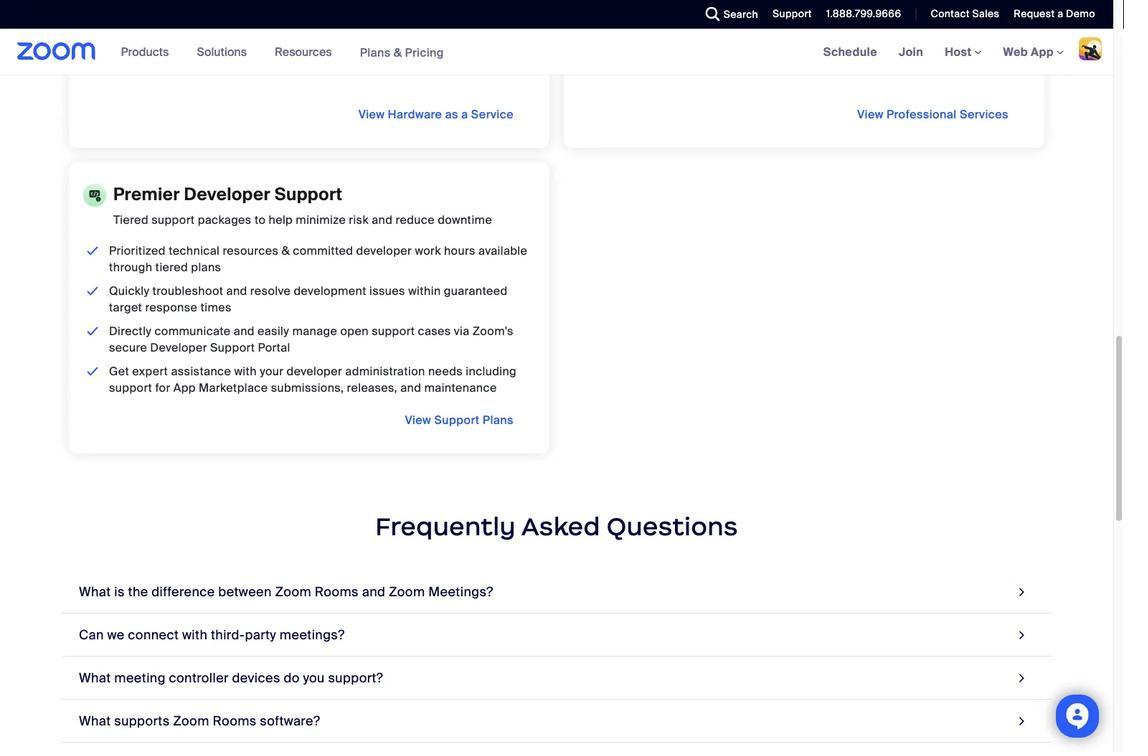 Task type: describe. For each thing, give the bounding box(es) containing it.
tiered
[[113, 212, 149, 228]]

communicate
[[155, 324, 231, 339]]

ok image for add managed services to install and monitor your hardware
[[84, 12, 102, 29]]

managed
[[135, 13, 187, 28]]

difference
[[152, 584, 215, 600]]

support inside get expert assistance with your developer administration needs including support for app marketplace submissions, releases, and maintenance
[[109, 380, 152, 396]]

view hardware as a service
[[359, 107, 514, 122]]

view professional services
[[858, 107, 1009, 122]]

and inside premier developer support tiered support packages to help minimize risk and reduce downtime
[[372, 212, 393, 228]]

1 horizontal spatial zoom
[[275, 584, 312, 600]]

0 vertical spatial your
[[361, 13, 385, 28]]

response
[[145, 300, 198, 315]]

view for view support plans
[[405, 412, 432, 427]]

quickly troubleshoot and resolve development issues within guaranteed target response times
[[109, 284, 508, 315]]

ok image for directly communicate and easily manage open support cases via zoom's secure developer support portal
[[84, 323, 102, 340]]

the
[[128, 584, 148, 600]]

within
[[409, 284, 441, 299]]

is
[[114, 584, 125, 600]]

can
[[79, 627, 104, 643]]

& inside product information navigation
[[394, 45, 402, 60]]

quickly
[[109, 284, 150, 299]]

view support plans link
[[391, 408, 528, 432]]

solutions
[[197, 44, 247, 59]]

contact sales
[[931, 7, 1000, 20]]

can we connect with third-party meetings?
[[79, 627, 345, 643]]

meetings navigation
[[813, 29, 1114, 76]]

premier developer support tiered support packages to help minimize risk and reduce downtime
[[113, 183, 493, 228]]

sales
[[973, 7, 1000, 20]]

services for professional
[[960, 107, 1009, 122]]

what for what meeting controller devices do you support?
[[79, 670, 111, 686]]

what is the difference between zoom rooms and zoom meetings? button
[[62, 571, 1052, 614]]

products
[[121, 44, 169, 59]]

plans inside product information navigation
[[360, 45, 391, 60]]

1 vertical spatial plans
[[483, 412, 514, 427]]

view hardware as a service link
[[359, 102, 528, 126]]

ok image for quickly troubleshoot and resolve development issues within guaranteed target response times
[[84, 283, 102, 299]]

web app
[[1004, 44, 1055, 59]]

administration
[[346, 364, 425, 379]]

assistance
[[171, 364, 231, 379]]

committed
[[293, 243, 353, 258]]

and inside the directly communicate and easily manage open support cases via zoom's secure developer support portal
[[234, 324, 255, 339]]

install
[[255, 13, 288, 28]]

devices
[[232, 670, 281, 686]]

between
[[218, 584, 272, 600]]

party
[[245, 627, 276, 643]]

hardware
[[388, 107, 442, 122]]

we
[[107, 627, 125, 643]]

including
[[466, 364, 517, 379]]

prioritized
[[109, 243, 166, 258]]

request
[[1015, 7, 1056, 20]]

view for view professional services
[[858, 107, 884, 122]]

reduce
[[396, 212, 435, 228]]

for
[[155, 380, 170, 396]]

0 vertical spatial to
[[241, 13, 252, 28]]

support?
[[328, 670, 383, 686]]

frequently
[[376, 511, 516, 542]]

app inside get expert assistance with your developer administration needs including support for app marketplace submissions, releases, and maintenance
[[174, 380, 196, 396]]

as
[[445, 107, 459, 122]]

1.888.799.9666
[[827, 7, 902, 20]]

secure
[[109, 340, 147, 355]]

needs
[[428, 364, 463, 379]]

easily
[[258, 324, 289, 339]]

right image for what supports zoom rooms software?
[[1016, 711, 1029, 731]]

work
[[415, 243, 441, 258]]

developer inside premier developer support tiered support packages to help minimize risk and reduce downtime
[[184, 183, 271, 205]]

support down maintenance
[[435, 412, 480, 427]]

software?
[[260, 713, 320, 729]]

with for connect
[[182, 627, 208, 643]]

demo
[[1067, 7, 1096, 20]]

profile picture image
[[1080, 37, 1103, 60]]

prioritized technical resources & committed developer work hours available through tiered plans
[[109, 243, 528, 275]]

troubleshoot
[[153, 284, 223, 299]]

tab list containing what is the difference between zoom rooms and zoom meetings?
[[62, 571, 1052, 752]]

zoom logo image
[[17, 42, 96, 60]]

services for managed
[[190, 13, 238, 28]]

zoom's
[[473, 324, 514, 339]]

what for what supports zoom rooms software?
[[79, 713, 111, 729]]

join link
[[889, 29, 935, 75]]

supports
[[114, 713, 170, 729]]

packages
[[198, 212, 252, 228]]

you
[[303, 670, 325, 686]]

add managed services to install and monitor your hardware
[[109, 13, 440, 28]]

contact
[[931, 7, 970, 20]]

product information navigation
[[110, 29, 455, 76]]

your inside get expert assistance with your developer administration needs including support for app marketplace submissions, releases, and maintenance
[[260, 364, 284, 379]]

rooms inside what supports zoom rooms software? dropdown button
[[213, 713, 257, 729]]

meetings?
[[429, 584, 494, 600]]

solutions button
[[197, 29, 253, 75]]



Task type: vqa. For each thing, say whether or not it's contained in the screenshot.
Click to Star the whiteboard Buddy huddle image
no



Task type: locate. For each thing, give the bounding box(es) containing it.
host button
[[946, 44, 982, 59]]

developer down risk on the top left of page
[[356, 243, 412, 258]]

0 vertical spatial app
[[1032, 44, 1055, 59]]

view down maintenance
[[405, 412, 432, 427]]

app right web
[[1032, 44, 1055, 59]]

support down get
[[109, 380, 152, 396]]

services up solutions at top left
[[190, 13, 238, 28]]

what
[[79, 584, 111, 600], [79, 670, 111, 686], [79, 713, 111, 729]]

ok image for get expert assistance with your developer administration needs including support for app marketplace submissions, releases, and maintenance
[[84, 363, 102, 380]]

0 vertical spatial developer
[[356, 243, 412, 258]]

1 ok image from the top
[[84, 12, 102, 29]]

tiered
[[155, 260, 188, 275]]

0 horizontal spatial a
[[462, 107, 468, 122]]

0 vertical spatial what
[[79, 584, 111, 600]]

schedule
[[824, 44, 878, 59]]

meetings?
[[280, 627, 345, 643]]

ok image left add
[[84, 12, 102, 29]]

with left third-
[[182, 627, 208, 643]]

what left 'is'
[[79, 584, 111, 600]]

0 horizontal spatial your
[[260, 364, 284, 379]]

ok image
[[84, 243, 102, 259], [84, 283, 102, 299], [84, 323, 102, 340]]

add
[[109, 13, 132, 28]]

your down portal
[[260, 364, 284, 379]]

0 horizontal spatial developer
[[287, 364, 343, 379]]

with up marketplace on the bottom
[[234, 364, 257, 379]]

1 vertical spatial with
[[182, 627, 208, 643]]

meeting
[[114, 670, 166, 686]]

your
[[361, 13, 385, 28], [260, 364, 284, 379]]

view for view hardware as a service
[[359, 107, 385, 122]]

0 vertical spatial support
[[152, 212, 195, 228]]

& inside prioritized technical resources & committed developer work hours available through tiered plans
[[282, 243, 290, 258]]

services
[[190, 13, 238, 28], [960, 107, 1009, 122]]

0 horizontal spatial app
[[174, 380, 196, 396]]

ok image left get
[[84, 363, 102, 380]]

times
[[201, 300, 232, 315]]

0 vertical spatial right image
[[1016, 625, 1029, 645]]

host
[[946, 44, 975, 59]]

& down help
[[282, 243, 290, 258]]

resources button
[[275, 29, 339, 75]]

2 vertical spatial what
[[79, 713, 111, 729]]

get expert assistance with your developer administration needs including support for app marketplace submissions, releases, and maintenance
[[109, 364, 517, 396]]

via
[[454, 324, 470, 339]]

2 vertical spatial ok image
[[84, 323, 102, 340]]

developer up the submissions,
[[287, 364, 343, 379]]

open
[[341, 324, 369, 339]]

what meeting controller devices do you support? button
[[62, 657, 1052, 700]]

rooms up meetings?
[[315, 584, 359, 600]]

right image for can we connect with third-party meetings?
[[1016, 625, 1029, 645]]

2 what from the top
[[79, 670, 111, 686]]

0 horizontal spatial zoom
[[173, 713, 209, 729]]

ok image left prioritized
[[84, 243, 102, 259]]

zoom
[[275, 584, 312, 600], [389, 584, 425, 600], [173, 713, 209, 729]]

2 horizontal spatial zoom
[[389, 584, 425, 600]]

view left professional
[[858, 107, 884, 122]]

0 horizontal spatial services
[[190, 13, 238, 28]]

1 vertical spatial to
[[255, 212, 266, 228]]

banner containing products
[[0, 29, 1114, 76]]

ok image left 'directly' at the left of the page
[[84, 323, 102, 340]]

1 horizontal spatial app
[[1032, 44, 1055, 59]]

plans down including at the left of the page
[[483, 412, 514, 427]]

2 vertical spatial support
[[109, 380, 152, 396]]

right image for what meeting controller devices do you support?
[[1016, 668, 1029, 688]]

1 horizontal spatial rooms
[[315, 584, 359, 600]]

1 horizontal spatial a
[[1058, 7, 1064, 20]]

web
[[1004, 44, 1029, 59]]

manage
[[292, 324, 338, 339]]

a left demo
[[1058, 7, 1064, 20]]

1 vertical spatial your
[[260, 364, 284, 379]]

and inside get expert assistance with your developer administration needs including support for app marketplace submissions, releases, and maintenance
[[401, 380, 422, 396]]

view left hardware at the top of page
[[359, 107, 385, 122]]

and
[[291, 13, 312, 28], [372, 212, 393, 228], [227, 284, 247, 299], [234, 324, 255, 339], [401, 380, 422, 396], [362, 584, 386, 600]]

developer inside get expert assistance with your developer administration needs including support for app marketplace submissions, releases, and maintenance
[[287, 364, 343, 379]]

view support plans
[[405, 412, 514, 427]]

support right open
[[372, 324, 415, 339]]

development
[[294, 284, 367, 299]]

and inside dropdown button
[[362, 584, 386, 600]]

plans
[[191, 260, 221, 275]]

guaranteed
[[444, 284, 508, 299]]

to inside premier developer support tiered support packages to help minimize risk and reduce downtime
[[255, 212, 266, 228]]

resources
[[275, 44, 332, 59]]

cases
[[418, 324, 451, 339]]

and inside quickly troubleshoot and resolve development issues within guaranteed target response times
[[227, 284, 247, 299]]

0 horizontal spatial with
[[182, 627, 208, 643]]

can we connect with third-party meetings? button
[[62, 614, 1052, 657]]

1 horizontal spatial plans
[[483, 412, 514, 427]]

3 what from the top
[[79, 713, 111, 729]]

app right for
[[174, 380, 196, 396]]

services right professional
[[960, 107, 1009, 122]]

developer down communicate
[[150, 340, 207, 355]]

1 horizontal spatial with
[[234, 364, 257, 379]]

right image inside the what meeting controller devices do you support? dropdown button
[[1016, 668, 1029, 688]]

portal
[[258, 340, 291, 355]]

1 horizontal spatial to
[[255, 212, 266, 228]]

plans & pricing
[[360, 45, 444, 60]]

marketplace
[[199, 380, 268, 396]]

0 vertical spatial a
[[1058, 7, 1064, 20]]

2 horizontal spatial view
[[858, 107, 884, 122]]

1 right image from the top
[[1016, 582, 1029, 602]]

ok image left the quickly
[[84, 283, 102, 299]]

frequently asked questions
[[376, 511, 739, 542]]

& left pricing
[[394, 45, 402, 60]]

1 vertical spatial rooms
[[213, 713, 257, 729]]

third-
[[211, 627, 245, 643]]

submissions,
[[271, 380, 344, 396]]

0 horizontal spatial rooms
[[213, 713, 257, 729]]

request a demo
[[1015, 7, 1096, 20]]

rooms down what meeting controller devices do you support?
[[213, 713, 257, 729]]

1 horizontal spatial developer
[[356, 243, 412, 258]]

view
[[359, 107, 385, 122], [858, 107, 884, 122], [405, 412, 432, 427]]

expert
[[132, 364, 168, 379]]

0 vertical spatial with
[[234, 364, 257, 379]]

developer up the packages
[[184, 183, 271, 205]]

get
[[109, 364, 129, 379]]

ok image
[[84, 12, 102, 29], [84, 363, 102, 380]]

rooms
[[315, 584, 359, 600], [213, 713, 257, 729]]

risk
[[349, 212, 369, 228]]

tab list
[[62, 571, 1052, 752]]

your right "monitor" in the left of the page
[[361, 13, 385, 28]]

support link
[[762, 0, 816, 29], [773, 7, 812, 20]]

1 vertical spatial ok image
[[84, 363, 102, 380]]

to
[[241, 13, 252, 28], [255, 212, 266, 228]]

maintenance
[[425, 380, 497, 396]]

developer inside prioritized technical resources & committed developer work hours available through tiered plans
[[356, 243, 412, 258]]

1 vertical spatial a
[[462, 107, 468, 122]]

support inside premier developer support tiered support packages to help minimize risk and reduce downtime
[[275, 183, 343, 205]]

support inside the directly communicate and easily manage open support cases via zoom's secure developer support portal
[[210, 340, 255, 355]]

products button
[[121, 29, 175, 75]]

with for assistance
[[234, 364, 257, 379]]

support up the assistance
[[210, 340, 255, 355]]

0 vertical spatial ok image
[[84, 12, 102, 29]]

1 vertical spatial &
[[282, 243, 290, 258]]

plans left pricing
[[360, 45, 391, 60]]

service
[[472, 107, 514, 122]]

monitor
[[315, 13, 358, 28]]

0 vertical spatial services
[[190, 13, 238, 28]]

support inside premier developer support tiered support packages to help minimize risk and reduce downtime
[[152, 212, 195, 228]]

0 horizontal spatial view
[[359, 107, 385, 122]]

2 ok image from the top
[[84, 283, 102, 299]]

issues
[[370, 284, 406, 299]]

support up "minimize"
[[275, 183, 343, 205]]

0 vertical spatial &
[[394, 45, 402, 60]]

right image
[[1016, 582, 1029, 602], [1016, 668, 1029, 688]]

help
[[269, 212, 293, 228]]

zoom down controller
[[173, 713, 209, 729]]

developer
[[356, 243, 412, 258], [287, 364, 343, 379]]

view professional services link
[[844, 102, 1024, 126]]

resources
[[223, 243, 279, 258]]

controller
[[169, 670, 229, 686]]

developer for your
[[287, 364, 343, 379]]

to left install
[[241, 13, 252, 28]]

2 ok image from the top
[[84, 363, 102, 380]]

right image inside what supports zoom rooms software? dropdown button
[[1016, 711, 1029, 731]]

1 vertical spatial right image
[[1016, 668, 1029, 688]]

0 vertical spatial right image
[[1016, 582, 1029, 602]]

0 vertical spatial plans
[[360, 45, 391, 60]]

a right as
[[462, 107, 468, 122]]

banner
[[0, 29, 1114, 76]]

developer
[[184, 183, 271, 205], [150, 340, 207, 355]]

right image
[[1016, 625, 1029, 645], [1016, 711, 1029, 731]]

minimize
[[296, 212, 346, 228]]

hardware
[[388, 13, 440, 28]]

3 ok image from the top
[[84, 323, 102, 340]]

downtime
[[438, 212, 493, 228]]

contact sales link
[[921, 0, 1004, 29], [931, 7, 1000, 20]]

2 right image from the top
[[1016, 711, 1029, 731]]

0 vertical spatial developer
[[184, 183, 271, 205]]

right image for what is the difference between zoom rooms and zoom meetings?
[[1016, 582, 1029, 602]]

1 vertical spatial developer
[[150, 340, 207, 355]]

1 ok image from the top
[[84, 243, 102, 259]]

plans
[[360, 45, 391, 60], [483, 412, 514, 427]]

zoom up meetings?
[[275, 584, 312, 600]]

schedule link
[[813, 29, 889, 75]]

0 horizontal spatial plans
[[360, 45, 391, 60]]

services inside view professional services link
[[960, 107, 1009, 122]]

releases,
[[347, 380, 398, 396]]

app inside meetings "navigation"
[[1032, 44, 1055, 59]]

what down can
[[79, 670, 111, 686]]

what left supports
[[79, 713, 111, 729]]

support right search
[[773, 7, 812, 20]]

zoom left meetings?
[[389, 584, 425, 600]]

support
[[773, 7, 812, 20], [275, 183, 343, 205], [210, 340, 255, 355], [435, 412, 480, 427]]

developer for committed
[[356, 243, 412, 258]]

1 vertical spatial right image
[[1016, 711, 1029, 731]]

premier
[[113, 183, 180, 205]]

connect
[[128, 627, 179, 643]]

1.888.799.9666 button
[[816, 0, 906, 29], [827, 7, 902, 20]]

what is the difference between zoom rooms and zoom meetings?
[[79, 584, 494, 600]]

1 vertical spatial ok image
[[84, 283, 102, 299]]

1 vertical spatial services
[[960, 107, 1009, 122]]

support down premier
[[152, 212, 195, 228]]

to left help
[[255, 212, 266, 228]]

what meeting controller devices do you support?
[[79, 670, 383, 686]]

1 vertical spatial support
[[372, 324, 415, 339]]

0 vertical spatial ok image
[[84, 243, 102, 259]]

right image inside the can we connect with third-party meetings? dropdown button
[[1016, 625, 1029, 645]]

2 right image from the top
[[1016, 668, 1029, 688]]

asked
[[522, 511, 601, 542]]

1 right image from the top
[[1016, 625, 1029, 645]]

what for what is the difference between zoom rooms and zoom meetings?
[[79, 584, 111, 600]]

join
[[900, 44, 924, 59]]

do
[[284, 670, 300, 686]]

1 vertical spatial what
[[79, 670, 111, 686]]

ok image for prioritized technical resources & committed developer work hours available through tiered plans
[[84, 243, 102, 259]]

1 horizontal spatial your
[[361, 13, 385, 28]]

with inside dropdown button
[[182, 627, 208, 643]]

0 horizontal spatial to
[[241, 13, 252, 28]]

questions
[[607, 511, 739, 542]]

1 horizontal spatial services
[[960, 107, 1009, 122]]

0 horizontal spatial &
[[282, 243, 290, 258]]

pricing
[[405, 45, 444, 60]]

available
[[479, 243, 528, 258]]

developer inside the directly communicate and easily manage open support cases via zoom's secure developer support portal
[[150, 340, 207, 355]]

1 horizontal spatial view
[[405, 412, 432, 427]]

right image inside what is the difference between zoom rooms and zoom meetings? dropdown button
[[1016, 582, 1029, 602]]

support
[[152, 212, 195, 228], [372, 324, 415, 339], [109, 380, 152, 396]]

1 vertical spatial developer
[[287, 364, 343, 379]]

1 horizontal spatial &
[[394, 45, 402, 60]]

plans & pricing link
[[360, 45, 444, 60], [360, 45, 444, 60]]

professional
[[887, 107, 957, 122]]

support inside the directly communicate and easily manage open support cases via zoom's secure developer support portal
[[372, 324, 415, 339]]

through
[[109, 260, 152, 275]]

1 what from the top
[[79, 584, 111, 600]]

what supports zoom rooms software?
[[79, 713, 320, 729]]

with
[[234, 364, 257, 379], [182, 627, 208, 643]]

with inside get expert assistance with your developer administration needs including support for app marketplace submissions, releases, and maintenance
[[234, 364, 257, 379]]

1 vertical spatial app
[[174, 380, 196, 396]]

rooms inside what is the difference between zoom rooms and zoom meetings? dropdown button
[[315, 584, 359, 600]]

0 vertical spatial rooms
[[315, 584, 359, 600]]



